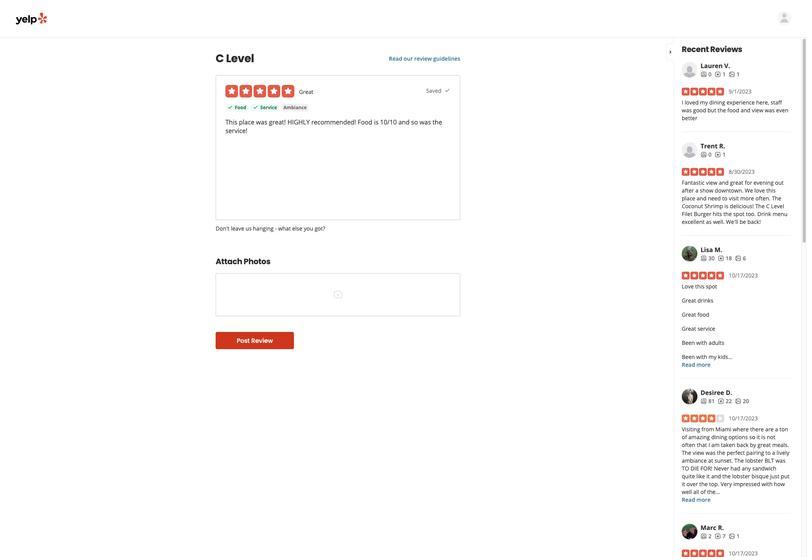 Task type: describe. For each thing, give the bounding box(es) containing it.
friends element for lisa
[[701, 255, 715, 262]]

the down perfect
[[735, 457, 745, 465]]

quite
[[682, 473, 696, 480]]

shrimp
[[705, 203, 724, 210]]

friends element for trent
[[701, 151, 712, 159]]

the inside "i loved my dining experience here, staff was good but the food and view was even better"
[[718, 107, 727, 114]]

like
[[697, 473, 706, 480]]

30
[[709, 255, 715, 262]]

the right often.
[[773, 195, 782, 202]]

service!
[[226, 127, 248, 135]]

attach photos
[[216, 256, 271, 267]]

16 photos v2 image for m.
[[736, 255, 742, 262]]

so inside this place was great! highly recommended! food is 10/10 and so was the service!
[[412, 118, 418, 127]]

20
[[744, 398, 750, 405]]

good
[[694, 107, 707, 114]]

10/17/2023 for desiree d.
[[730, 415, 759, 422]]

1 up 9/1/2023
[[737, 71, 740, 78]]

photo of lauren v. image
[[682, 62, 698, 78]]

1 vertical spatial a
[[776, 426, 779, 433]]

to
[[682, 465, 690, 472]]

16 photos v2 image for r.
[[730, 534, 736, 540]]

there
[[751, 426, 765, 433]]

perfect
[[727, 449, 746, 457]]

trent r.
[[701, 142, 726, 150]]

a inside fantastic view and great for evening out after a show downtown.  we love this place and need to visit more often.  the coconut shrimp is delicious!  the c level filet burger hits the spot too.  drink menu excellent as well.  we'll be back!
[[696, 187, 699, 194]]

but
[[708, 107, 717, 114]]

0 horizontal spatial it
[[682, 481, 686, 488]]

to inside fantastic view and great for evening out after a show downtown.  we love this place and need to visit more often.  the coconut shrimp is delicious!  the c level filet burger hits the spot too.  drink menu excellent as well.  we'll be back!
[[723, 195, 728, 202]]

reviews element for trent
[[715, 151, 726, 159]]

drinks
[[698, 297, 714, 304]]

great!
[[269, 118, 286, 127]]

r. for trent r.
[[720, 142, 726, 150]]

great food
[[682, 311, 710, 319]]

what
[[278, 225, 291, 232]]

my for kids…
[[709, 353, 717, 361]]

lisa
[[701, 246, 714, 254]]

i inside visiting from miami where there are a ton of amazing dining options so it is not often that i am taken back by great meals. the view was the perfect pairing to a lively ambiance at sunset. the lobster blt was to die for! never had any sandwich quite like it and the lobster bisque just put it over the top. very impressed with how well all of the… read more
[[709, 442, 711, 449]]

view inside fantastic view and great for evening out after a show downtown.  we love this place and need to visit more often.  the coconut shrimp is delicious!  the c level filet burger hits the spot too.  drink menu excellent as well.  we'll be back!
[[707, 179, 718, 186]]

r. for marc r.
[[719, 524, 725, 532]]

reviews
[[711, 44, 743, 55]]

10/10
[[381, 118, 397, 127]]

was up 'at'
[[706, 449, 716, 457]]

was down staff
[[766, 107, 775, 114]]

hanging
[[253, 225, 274, 232]]

18
[[726, 255, 733, 262]]

review
[[252, 336, 273, 345]]

81
[[709, 398, 715, 405]]

meals.
[[773, 442, 790, 449]]

recent reviews
[[682, 44, 743, 55]]

read more button for lisa m.
[[682, 361, 711, 369]]

16 friends v2 image for lauren v.
[[701, 71, 708, 78]]

adults
[[709, 339, 725, 347]]

read for read more
[[682, 361, 696, 369]]

all
[[694, 489, 700, 496]]

was up better
[[682, 107, 692, 114]]

rating element
[[226, 85, 295, 98]]

is inside this place was great! highly recommended! food is 10/10 and so was the service!
[[374, 118, 379, 127]]

recent
[[682, 44, 710, 55]]

place inside fantastic view and great for evening out after a show downtown.  we love this place and need to visit more often.  the coconut shrimp is delicious!  the c level filet burger hits the spot too.  drink menu excellent as well.  we'll be back!
[[682, 195, 696, 202]]

22
[[726, 398, 733, 405]]

the down often.
[[756, 203, 765, 210]]

friends element for marc
[[701, 533, 712, 541]]

more inside visiting from miami where there are a ton of amazing dining options so it is not often that i am taken back by great meals. the view was the perfect pairing to a lively ambiance at sunset. the lobster blt was to die for! never had any sandwich quite like it and the lobster bisque just put it over the top. very impressed with how well all of the… read more
[[697, 496, 711, 504]]

from
[[702, 426, 715, 433]]

food inside "i loved my dining experience here, staff was good but the food and view was even better"
[[728, 107, 740, 114]]

photos element for marc r.
[[730, 533, 740, 541]]

that
[[697, 442, 708, 449]]

great for great service
[[682, 325, 697, 333]]

photo of marc r. image
[[682, 524, 698, 540]]

staff
[[771, 99, 783, 106]]

else
[[293, 225, 303, 232]]

7
[[723, 533, 726, 540]]

this
[[226, 118, 238, 127]]

16 review v2 image for marc
[[715, 534, 722, 540]]

photo of desiree d. image
[[682, 389, 698, 405]]

coconut
[[682, 203, 704, 210]]

16 friends v2 image for desiree d.
[[701, 398, 708, 405]]

you
[[304, 225, 314, 232]]

photos element for desiree d.
[[736, 398, 750, 405]]

16 friends v2 image for trent r.
[[701, 152, 708, 158]]

1 down trent r.
[[723, 151, 726, 158]]

recommended!
[[312, 118, 356, 127]]

and inside visiting from miami where there are a ton of amazing dining options so it is not often that i am taken back by great meals. the view was the perfect pairing to a lively ambiance at sunset. the lobster blt was to die for! never had any sandwich quite like it and the lobster bisque just put it over the top. very impressed with how well all of the… read more
[[712, 473, 722, 480]]

great service
[[682, 325, 716, 333]]

fantastic
[[682, 179, 705, 186]]

desiree
[[701, 389, 725, 397]]

great inside fantastic view and great for evening out after a show downtown.  we love this place and need to visit more often.  the coconut shrimp is delicious!  the c level filet burger hits the spot too.  drink menu excellent as well.  we'll be back!
[[731, 179, 744, 186]]

trent
[[701, 142, 718, 150]]

ton
[[780, 426, 789, 433]]

after
[[682, 187, 695, 194]]

review
[[415, 55, 432, 62]]

taken
[[722, 442, 736, 449]]

place inside this place was great! highly recommended! food is 10/10 and so was the service!
[[239, 118, 255, 127]]

0 horizontal spatial this
[[696, 283, 705, 290]]

1 vertical spatial of
[[701, 489, 706, 496]]

over
[[687, 481, 699, 488]]

ambiance
[[284, 104, 307, 111]]

filet
[[682, 210, 693, 218]]

reviews element for lauren
[[715, 71, 726, 78]]

16 photos v2 image for v.
[[730, 71, 736, 78]]

2
[[709, 533, 712, 540]]

reviews element for lisa
[[719, 255, 733, 262]]

menu
[[773, 210, 788, 218]]

got?
[[315, 225, 326, 232]]

4 star rating image
[[682, 415, 725, 423]]

great for great food
[[682, 311, 697, 319]]

well.
[[714, 218, 725, 226]]

photo of trent r. image
[[682, 142, 698, 158]]

downtown.
[[716, 187, 744, 194]]

photos
[[244, 256, 271, 267]]

love this spot
[[682, 283, 718, 290]]

more inside read more dropdown button
[[697, 361, 711, 369]]

0 vertical spatial it
[[757, 434, 761, 441]]

visit
[[730, 195, 740, 202]]

i loved my dining experience here, staff was good but the food and view was even better
[[682, 99, 789, 122]]

amazing
[[689, 434, 711, 441]]

delicious!
[[731, 203, 755, 210]]

photos element for lauren v.
[[730, 71, 740, 78]]

great drinks
[[682, 297, 714, 304]]

been for been with my kids…
[[682, 353, 696, 361]]

1 right '7'
[[737, 533, 740, 540]]

was down saved
[[420, 118, 431, 127]]

read our review guidelines link
[[389, 55, 461, 62]]

pairing
[[747, 449, 765, 457]]

with for adults
[[697, 339, 708, 347]]

tyler b. image
[[778, 11, 792, 25]]

with for my
[[697, 353, 708, 361]]

c inside fantastic view and great for evening out after a show downtown.  we love this place and need to visit more often.  the coconut shrimp is delicious!  the c level filet burger hits the spot too.  drink menu excellent as well.  we'll be back!
[[767, 203, 770, 210]]

1 horizontal spatial it
[[707, 473, 711, 480]]

us
[[246, 225, 252, 232]]

the up sunset.
[[718, 449, 726, 457]]

post review button
[[216, 332, 294, 349]]

m.
[[715, 246, 723, 254]]

our
[[404, 55, 413, 62]]

been for been with adults
[[682, 339, 696, 347]]

5 star rating image for trent r.
[[682, 168, 725, 176]]

die
[[691, 465, 700, 472]]

lisa m.
[[701, 246, 723, 254]]

very
[[721, 481, 733, 488]]



Task type: locate. For each thing, give the bounding box(es) containing it.
0 vertical spatial i
[[682, 99, 684, 106]]

0 vertical spatial this
[[767, 187, 776, 194]]

1
[[723, 71, 726, 78], [737, 71, 740, 78], [723, 151, 726, 158], [737, 533, 740, 540]]

friends element down lauren
[[701, 71, 712, 78]]

1 vertical spatial view
[[707, 179, 718, 186]]

friends element containing 81
[[701, 398, 715, 405]]

was down lively at the right of page
[[776, 457, 786, 465]]

been up read more
[[682, 353, 696, 361]]

my inside "i loved my dining experience here, staff was good but the food and view was even better"
[[701, 99, 709, 106]]

and inside this place was great! highly recommended! food is 10/10 and so was the service!
[[399, 118, 410, 127]]

2 read more button from the top
[[682, 496, 711, 504]]

is inside fantastic view and great for evening out after a show downtown.  we love this place and need to visit more often.  the coconut shrimp is delicious!  the c level filet burger hits the spot too.  drink menu excellent as well.  we'll be back!
[[725, 203, 729, 210]]

16 review v2 image left '7'
[[715, 534, 722, 540]]

8/30/2023
[[730, 168, 755, 176]]

1 vertical spatial this
[[696, 283, 705, 290]]

1 5 star rating image from the top
[[682, 88, 725, 96]]

2 vertical spatial read
[[682, 496, 696, 504]]

this
[[767, 187, 776, 194], [696, 283, 705, 290]]

1 horizontal spatial to
[[766, 449, 772, 457]]

16 photos v2 image
[[730, 71, 736, 78], [736, 255, 742, 262], [736, 398, 742, 405], [730, 534, 736, 540]]

5 star rating image for lauren v.
[[682, 88, 725, 96]]

friends element for lauren
[[701, 71, 712, 78]]

0 vertical spatial place
[[239, 118, 255, 127]]

the inside this place was great! highly recommended! food is 10/10 and so was the service!
[[433, 118, 443, 127]]

food left 10/10
[[358, 118, 373, 127]]

great inside visiting from miami where there are a ton of amazing dining options so it is not often that i am taken back by great meals. the view was the perfect pairing to a lively ambiance at sunset. the lobster blt was to die for! never had any sandwich quite like it and the lobster bisque just put it over the top. very impressed with how well all of the… read more
[[758, 442, 772, 449]]

read our review guidelines
[[389, 55, 461, 62]]

never
[[715, 465, 730, 472]]

drink
[[758, 210, 772, 218]]

friends element
[[701, 71, 712, 78], [701, 151, 712, 159], [701, 255, 715, 262], [701, 398, 715, 405], [701, 533, 712, 541]]

dining up am
[[712, 434, 728, 441]]

marc r.
[[701, 524, 725, 532]]

post review
[[237, 336, 273, 345]]

0 horizontal spatial so
[[412, 118, 418, 127]]

so inside visiting from miami where there are a ton of amazing dining options so it is not often that i am taken back by great meals. the view was the perfect pairing to a lively ambiance at sunset. the lobster blt was to die for! never had any sandwich quite like it and the lobster bisque just put it over the top. very impressed with how well all of the… read more
[[750, 434, 756, 441]]

friends element down lisa
[[701, 255, 715, 262]]

0 vertical spatial 16 review v2 image
[[715, 152, 722, 158]]

16 review v2 image down trent r.
[[715, 152, 722, 158]]

the
[[773, 195, 782, 202], [756, 203, 765, 210], [682, 449, 692, 457], [735, 457, 745, 465]]

1 vertical spatial lobster
[[733, 473, 751, 480]]

the inside fantastic view and great for evening out after a show downtown.  we love this place and need to visit more often.  the coconut shrimp is delicious!  the c level filet burger hits the spot too.  drink menu excellent as well.  we'll be back!
[[724, 210, 733, 218]]

to
[[723, 195, 728, 202], [766, 449, 772, 457]]

the right but
[[718, 107, 727, 114]]

my for dining
[[701, 99, 709, 106]]

16 friends v2 image
[[701, 71, 708, 78], [701, 152, 708, 158], [701, 398, 708, 405], [701, 534, 708, 540]]

so
[[412, 118, 418, 127], [750, 434, 756, 441]]

great for great
[[299, 88, 314, 96]]

0 horizontal spatial great
[[731, 179, 744, 186]]

are
[[766, 426, 774, 433]]

and up top.
[[712, 473, 722, 480]]

1 horizontal spatial my
[[709, 353, 717, 361]]

2 vertical spatial it
[[682, 481, 686, 488]]

0 horizontal spatial to
[[723, 195, 728, 202]]

and down experience at the top of page
[[741, 107, 751, 114]]

sunset.
[[715, 457, 734, 465]]

place down after
[[682, 195, 696, 202]]

better
[[682, 114, 698, 122]]

top.
[[710, 481, 720, 488]]

friends element containing 2
[[701, 533, 712, 541]]

for
[[746, 179, 753, 186]]

16 review v2 image left 18
[[719, 255, 725, 262]]

10/17/2023 for lisa m.
[[730, 272, 759, 279]]

0 vertical spatial a
[[696, 187, 699, 194]]

2 vertical spatial more
[[697, 496, 711, 504]]

2 vertical spatial view
[[693, 449, 705, 457]]

2 horizontal spatial is
[[762, 434, 766, 441]]

16 review v2 image left 22
[[719, 398, 725, 405]]

view inside visiting from miami where there are a ton of amazing dining options so it is not often that i am taken back by great meals. the view was the perfect pairing to a lively ambiance at sunset. the lobster blt was to die for! never had any sandwich quite like it and the lobster bisque just put it over the top. very impressed with how well all of the… read more
[[693, 449, 705, 457]]

it up the well on the right of page
[[682, 481, 686, 488]]

loved
[[685, 99, 699, 106]]

1 horizontal spatial this
[[767, 187, 776, 194]]

so right 10/10
[[412, 118, 418, 127]]

view up 'show'
[[707, 179, 718, 186]]

visiting
[[682, 426, 701, 433]]

6
[[744, 255, 747, 262]]

of right all
[[701, 489, 706, 496]]

topic food detected in review image
[[227, 104, 234, 111], [227, 104, 234, 111]]

1 horizontal spatial food
[[358, 118, 373, 127]]

1 been from the top
[[682, 339, 696, 347]]

so up by at the bottom right
[[750, 434, 756, 441]]

r. right trent
[[720, 142, 726, 150]]

5 star rating image down 2
[[682, 550, 725, 558]]

is left 10/10
[[374, 118, 379, 127]]

2 vertical spatial 16 review v2 image
[[715, 534, 722, 540]]

16 friends v2 image left 2
[[701, 534, 708, 540]]

to up blt
[[766, 449, 772, 457]]

more down all
[[697, 496, 711, 504]]

2 0 from the top
[[709, 151, 712, 158]]

0 horizontal spatial place
[[239, 118, 255, 127]]

0 vertical spatial spot
[[734, 210, 745, 218]]

just
[[771, 473, 780, 480]]

photos element right 18
[[736, 255, 747, 262]]

-
[[275, 225, 277, 232]]

great for great drinks
[[682, 297, 697, 304]]

1 down v.
[[723, 71, 726, 78]]

attach photos image
[[334, 290, 343, 299]]

5 friends element from the top
[[701, 533, 712, 541]]

1 vertical spatial great
[[758, 442, 772, 449]]

reviews element for marc
[[715, 533, 726, 541]]

often
[[682, 442, 696, 449]]

and inside "i loved my dining experience here, staff was good but the food and view was even better"
[[741, 107, 751, 114]]

1 horizontal spatial view
[[707, 179, 718, 186]]

1 vertical spatial my
[[709, 353, 717, 361]]

0 down trent
[[709, 151, 712, 158]]

1 horizontal spatial so
[[750, 434, 756, 441]]

spot
[[734, 210, 745, 218], [707, 283, 718, 290]]

saved
[[427, 87, 445, 94]]

food down experience at the top of page
[[728, 107, 740, 114]]

1 vertical spatial dining
[[712, 434, 728, 441]]

any
[[743, 465, 752, 472]]

1 horizontal spatial level
[[772, 203, 785, 210]]

food inside this place was great! highly recommended! food is 10/10 and so was the service!
[[358, 118, 373, 127]]

read
[[389, 55, 403, 62], [682, 361, 696, 369], [682, 496, 696, 504]]

guidelines
[[434, 55, 461, 62]]

food up this
[[235, 104, 246, 111]]

marc
[[701, 524, 717, 532]]

show
[[701, 187, 714, 194]]

16 checkmark v2 image
[[445, 88, 451, 94]]

16 review v2 image for trent
[[715, 152, 722, 158]]

0 vertical spatial 16 review v2 image
[[715, 71, 722, 78]]

3 friends element from the top
[[701, 255, 715, 262]]

with down great service
[[697, 339, 708, 347]]

0 horizontal spatial view
[[693, 449, 705, 457]]

c level link
[[216, 51, 371, 66]]

is left not in the right bottom of the page
[[762, 434, 766, 441]]

2 16 friends v2 image from the top
[[701, 152, 708, 158]]

0 horizontal spatial my
[[701, 99, 709, 106]]

options
[[729, 434, 749, 441]]

love
[[682, 283, 694, 290]]

16 review v2 image
[[715, 152, 722, 158], [719, 255, 725, 262], [715, 534, 722, 540]]

read for read our review guidelines
[[389, 55, 403, 62]]

with up read more
[[697, 353, 708, 361]]

with down bisque
[[762, 481, 773, 488]]

view inside "i loved my dining experience here, staff was good but the food and view was even better"
[[753, 107, 764, 114]]

spot up drinks at the bottom of the page
[[707, 283, 718, 290]]

kids…
[[719, 353, 733, 361]]

5 star rating image up the "loved"
[[682, 88, 725, 96]]

16 review v2 image
[[715, 71, 722, 78], [719, 398, 725, 405]]

spot inside fantastic view and great for evening out after a show downtown.  we love this place and need to visit more often.  the coconut shrimp is delicious!  the c level filet burger hits the spot too.  drink menu excellent as well.  we'll be back!
[[734, 210, 745, 218]]

5 star rating image for lisa m.
[[682, 272, 725, 280]]

here,
[[757, 99, 770, 106]]

1 horizontal spatial food
[[728, 107, 740, 114]]

2 5 star rating image from the top
[[682, 168, 725, 176]]

photos element for lisa m.
[[736, 255, 747, 262]]

photos element containing 6
[[736, 255, 747, 262]]

1 horizontal spatial c
[[767, 203, 770, 210]]

at
[[709, 457, 714, 465]]

0 horizontal spatial c
[[216, 51, 224, 66]]

0 vertical spatial with
[[697, 339, 708, 347]]

1 horizontal spatial i
[[709, 442, 711, 449]]

photo of lisa m. image
[[682, 246, 698, 262]]

for!
[[701, 465, 713, 472]]

to down downtown.
[[723, 195, 728, 202]]

0 vertical spatial more
[[741, 195, 755, 202]]

even
[[777, 107, 789, 114]]

read more button down 'been with my kids…'
[[682, 361, 711, 369]]

0 horizontal spatial spot
[[707, 283, 718, 290]]

16 review v2 image for lauren
[[715, 71, 722, 78]]

level up "menu"
[[772, 203, 785, 210]]

my left kids…
[[709, 353, 717, 361]]

0 down lauren
[[709, 71, 712, 78]]

don't
[[216, 225, 230, 232]]

lobster down any
[[733, 473, 751, 480]]

it right like
[[707, 473, 711, 480]]

1 vertical spatial level
[[772, 203, 785, 210]]

reviews element containing 18
[[719, 255, 733, 262]]

0 horizontal spatial is
[[374, 118, 379, 127]]

1 friends element from the top
[[701, 71, 712, 78]]

16 review v2 image for lisa
[[719, 255, 725, 262]]

great down not in the right bottom of the page
[[758, 442, 772, 449]]

1 vertical spatial read more button
[[682, 496, 711, 504]]

0 vertical spatial c
[[216, 51, 224, 66]]

photos element right '7'
[[730, 533, 740, 541]]

0 vertical spatial food
[[728, 107, 740, 114]]

1 horizontal spatial is
[[725, 203, 729, 210]]

0 vertical spatial 10/17/2023
[[730, 272, 759, 279]]

1 read more button from the top
[[682, 361, 711, 369]]

the up we'll at the top of page
[[724, 210, 733, 218]]

fantastic view and great for evening out after a show downtown.  we love this place and need to visit more often.  the coconut shrimp is delicious!  the c level filet burger hits the spot too.  drink menu excellent as well.  we'll be back!
[[682, 179, 788, 226]]

0 horizontal spatial food
[[698, 311, 710, 319]]

evening
[[754, 179, 774, 186]]

0 vertical spatial lobster
[[746, 457, 764, 465]]

1 vertical spatial to
[[766, 449, 772, 457]]

reviews element containing 22
[[719, 398, 733, 405]]

dining inside visiting from miami where there are a ton of amazing dining options so it is not often that i am taken back by great meals. the view was the perfect pairing to a lively ambiance at sunset. the lobster blt was to die for! never had any sandwich quite like it and the lobster bisque just put it over the top. very impressed with how well all of the… read more
[[712, 434, 728, 441]]

0 vertical spatial food
[[235, 104, 246, 111]]

level
[[226, 51, 254, 66], [772, 203, 785, 210]]

d.
[[727, 389, 733, 397]]

read down the well on the right of page
[[682, 496, 696, 504]]

topic service detected in review image
[[253, 104, 259, 111], [253, 104, 259, 111]]

3 16 friends v2 image from the top
[[701, 398, 708, 405]]

impressed
[[734, 481, 761, 488]]

view
[[753, 107, 764, 114], [707, 179, 718, 186], [693, 449, 705, 457]]

friends element down marc
[[701, 533, 712, 541]]

None radio
[[226, 85, 238, 98], [240, 85, 252, 98], [254, 85, 266, 98], [226, 85, 238, 98], [240, 85, 252, 98], [254, 85, 266, 98]]

it
[[757, 434, 761, 441], [707, 473, 711, 480], [682, 481, 686, 488]]

burger
[[695, 210, 712, 218]]

5 star rating image
[[682, 88, 725, 96], [682, 168, 725, 176], [682, 272, 725, 280], [682, 550, 725, 558]]

is
[[374, 118, 379, 127], [725, 203, 729, 210], [762, 434, 766, 441]]

and down 'show'
[[697, 195, 707, 202]]

great up ambiance
[[299, 88, 314, 96]]

reviews element containing 7
[[715, 533, 726, 541]]

great down great drinks at right bottom
[[682, 311, 697, 319]]

read more button for desiree d.
[[682, 496, 711, 504]]

1 vertical spatial r.
[[719, 524, 725, 532]]

None radio
[[268, 85, 281, 98], [282, 85, 295, 98], [268, 85, 281, 98], [282, 85, 295, 98]]

16 photos v2 image right '7'
[[730, 534, 736, 540]]

desiree d.
[[701, 389, 733, 397]]

reviews element right 2
[[715, 533, 726, 541]]

i left am
[[709, 442, 711, 449]]

view down 'here,'
[[753, 107, 764, 114]]

0 vertical spatial great
[[731, 179, 744, 186]]

0 for lauren
[[709, 71, 712, 78]]

1 vertical spatial it
[[707, 473, 711, 480]]

4 16 friends v2 image from the top
[[701, 534, 708, 540]]

attach
[[216, 256, 242, 267]]

been with my kids…
[[682, 353, 733, 361]]

1 vertical spatial 16 review v2 image
[[719, 255, 725, 262]]

16 review v2 image for desiree
[[719, 398, 725, 405]]

level up rating element
[[226, 51, 254, 66]]

spot down delicious!
[[734, 210, 745, 218]]

0 vertical spatial r.
[[720, 142, 726, 150]]

blt
[[765, 457, 775, 465]]

1 vertical spatial place
[[682, 195, 696, 202]]

level inside fantastic view and great for evening out after a show downtown.  we love this place and need to visit more often.  the coconut shrimp is delicious!  the c level filet burger hits the spot too.  drink menu excellent as well.  we'll be back!
[[772, 203, 785, 210]]

2 vertical spatial a
[[773, 449, 776, 457]]

is right shrimp
[[725, 203, 729, 210]]

3 5 star rating image from the top
[[682, 272, 725, 280]]

v.
[[725, 62, 731, 70]]

10/17/2023 down 6
[[730, 272, 759, 279]]

16 review v2 image down lauren v.
[[715, 71, 722, 78]]

the up very
[[723, 473, 732, 480]]

1 horizontal spatial great
[[758, 442, 772, 449]]

back
[[737, 442, 749, 449]]

0 vertical spatial level
[[226, 51, 254, 66]]

not
[[768, 434, 776, 441]]

1 vertical spatial more
[[697, 361, 711, 369]]

16 friends v2 image for marc r.
[[701, 534, 708, 540]]

1 vertical spatial c
[[767, 203, 770, 210]]

5 star rating image up love this spot
[[682, 272, 725, 280]]

0 vertical spatial my
[[701, 99, 709, 106]]

i inside "i loved my dining experience here, staff was good but the food and view was even better"
[[682, 99, 684, 106]]

16 friends v2 image
[[701, 255, 708, 262]]

2 vertical spatial is
[[762, 434, 766, 441]]

is inside visiting from miami where there are a ton of amazing dining options so it is not often that i am taken back by great meals. the view was the perfect pairing to a lively ambiance at sunset. the lobster blt was to die for! never had any sandwich quite like it and the lobster bisque just put it over the top. very impressed with how well all of the… read more
[[762, 434, 766, 441]]

0 horizontal spatial i
[[682, 99, 684, 106]]

more down we
[[741, 195, 755, 202]]

leave
[[231, 225, 244, 232]]

well
[[682, 489, 693, 496]]

1 vertical spatial spot
[[707, 283, 718, 290]]

friends element containing 30
[[701, 255, 715, 262]]

often.
[[756, 195, 771, 202]]

too.
[[747, 210, 757, 218]]

to inside visiting from miami where there are a ton of amazing dining options so it is not often that i am taken back by great meals. the view was the perfect pairing to a lively ambiance at sunset. the lobster blt was to die for! never had any sandwich quite like it and the lobster bisque just put it over the top. very impressed with how well all of the… read more
[[766, 449, 772, 457]]

reviews element down d.
[[719, 398, 733, 405]]

lobster
[[746, 457, 764, 465], [733, 473, 751, 480]]

1 horizontal spatial of
[[701, 489, 706, 496]]

1 vertical spatial food
[[698, 311, 710, 319]]

16 photos v2 image left 20
[[736, 398, 742, 405]]

1 16 friends v2 image from the top
[[701, 71, 708, 78]]

with inside visiting from miami where there are a ton of amazing dining options so it is not often that i am taken back by great meals. the view was the perfect pairing to a lively ambiance at sunset. the lobster blt was to die for! never had any sandwich quite like it and the lobster bisque just put it over the top. very impressed with how well all of the… read more
[[762, 481, 773, 488]]

0 vertical spatial been
[[682, 339, 696, 347]]

great down love
[[682, 297, 697, 304]]

sandwich
[[753, 465, 777, 472]]

0 vertical spatial read more button
[[682, 361, 711, 369]]

2 10/17/2023 from the top
[[730, 415, 759, 422]]

this down evening at the top of page
[[767, 187, 776, 194]]

friends element down desiree
[[701, 398, 715, 405]]

of
[[682, 434, 688, 441], [701, 489, 706, 496]]

5 star rating image for marc r.
[[682, 550, 725, 558]]

1 vertical spatial so
[[750, 434, 756, 441]]

1 vertical spatial is
[[725, 203, 729, 210]]

2 vertical spatial with
[[762, 481, 773, 488]]

0 vertical spatial view
[[753, 107, 764, 114]]

2 horizontal spatial it
[[757, 434, 761, 441]]

friends element for desiree
[[701, 398, 715, 405]]

1 vertical spatial 0
[[709, 151, 712, 158]]

photos element containing 20
[[736, 398, 750, 405]]

a
[[696, 187, 699, 194], [776, 426, 779, 433], [773, 449, 776, 457]]

was left great!
[[256, 118, 268, 127]]

reviews element down trent r.
[[715, 151, 726, 159]]

0 vertical spatial 0
[[709, 71, 712, 78]]

close sidebar icon image
[[668, 49, 674, 55], [668, 49, 674, 55]]

lobster down "pairing"
[[746, 457, 764, 465]]

this place was great! highly recommended! food is 10/10 and so was the service!
[[226, 118, 444, 135]]

a down fantastic
[[696, 187, 699, 194]]

1 vertical spatial been
[[682, 353, 696, 361]]

by
[[751, 442, 757, 449]]

friends element down trent
[[701, 151, 712, 159]]

excellent
[[682, 218, 705, 226]]

2 been from the top
[[682, 353, 696, 361]]

it down there
[[757, 434, 761, 441]]

0 vertical spatial dining
[[710, 99, 726, 106]]

1 horizontal spatial place
[[682, 195, 696, 202]]

1 vertical spatial read
[[682, 361, 696, 369]]

a up blt
[[773, 449, 776, 457]]

read more button down all
[[682, 496, 711, 504]]

more down 'been with my kids…'
[[697, 361, 711, 369]]

reviews element down lauren v.
[[715, 71, 726, 78]]

0 vertical spatial is
[[374, 118, 379, 127]]

0 vertical spatial so
[[412, 118, 418, 127]]

this inside fantastic view and great for evening out after a show downtown.  we love this place and need to visit more often.  the coconut shrimp is delicious!  the c level filet burger hits the spot too.  drink menu excellent as well.  we'll be back!
[[767, 187, 776, 194]]

and up downtown.
[[720, 179, 729, 186]]

post
[[237, 336, 250, 345]]

1 vertical spatial 10/17/2023
[[730, 415, 759, 422]]

don't leave us hanging - what else you got?
[[216, 225, 326, 232]]

0 horizontal spatial food
[[235, 104, 246, 111]]

4 5 star rating image from the top
[[682, 550, 725, 558]]

dining inside "i loved my dining experience here, staff was good but the food and view was even better"
[[710, 99, 726, 106]]

how
[[775, 481, 786, 488]]

more inside fantastic view and great for evening out after a show downtown.  we love this place and need to visit more often.  the coconut shrimp is delicious!  the c level filet burger hits the spot too.  drink menu excellent as well.  we'll be back!
[[741, 195, 755, 202]]

be
[[740, 218, 747, 226]]

dining up but
[[710, 99, 726, 106]]

and right 10/10
[[399, 118, 410, 127]]

1 vertical spatial 16 review v2 image
[[719, 398, 725, 405]]

the down often
[[682, 449, 692, 457]]

read more button
[[682, 361, 711, 369], [682, 496, 711, 504]]

1 0 from the top
[[709, 71, 712, 78]]

read more
[[682, 361, 711, 369]]

4 friends element from the top
[[701, 398, 715, 405]]

1 vertical spatial i
[[709, 442, 711, 449]]

0 horizontal spatial level
[[226, 51, 254, 66]]

we'll
[[727, 218, 739, 226]]

lauren
[[701, 62, 723, 70]]

read inside visiting from miami where there are a ton of amazing dining options so it is not often that i am taken back by great meals. the view was the perfect pairing to a lively ambiance at sunset. the lobster blt was to die for! never had any sandwich quite like it and the lobster bisque just put it over the top. very impressed with how well all of the… read more
[[682, 496, 696, 504]]

reviews element
[[715, 71, 726, 78], [715, 151, 726, 159], [719, 255, 733, 262], [719, 398, 733, 405], [715, 533, 726, 541]]

reviews element for desiree
[[719, 398, 733, 405]]

lively
[[777, 449, 790, 457]]

1 vertical spatial with
[[697, 353, 708, 361]]

16 photos v2 image down v.
[[730, 71, 736, 78]]

0 vertical spatial to
[[723, 195, 728, 202]]

16 photos v2 image for d.
[[736, 398, 742, 405]]

0 for trent
[[709, 151, 712, 158]]

2 friends element from the top
[[701, 151, 712, 159]]

1 vertical spatial food
[[358, 118, 373, 127]]

r. up '7'
[[719, 524, 725, 532]]

this right love
[[696, 283, 705, 290]]

10/17/2023 up "where"
[[730, 415, 759, 422]]

view down that
[[693, 449, 705, 457]]

0 vertical spatial of
[[682, 434, 688, 441]]

photos element
[[730, 71, 740, 78], [736, 255, 747, 262], [736, 398, 750, 405], [730, 533, 740, 541]]

16 friends v2 image down trent
[[701, 152, 708, 158]]

place
[[239, 118, 255, 127], [682, 195, 696, 202]]

0 vertical spatial read
[[389, 55, 403, 62]]

1 10/17/2023 from the top
[[730, 272, 759, 279]]

2 horizontal spatial view
[[753, 107, 764, 114]]

the down like
[[700, 481, 708, 488]]

with
[[697, 339, 708, 347], [697, 353, 708, 361], [762, 481, 773, 488]]

food down drinks at the bottom of the page
[[698, 311, 710, 319]]

great up downtown.
[[731, 179, 744, 186]]

read down 'been with my kids…'
[[682, 361, 696, 369]]

This place was great! HIGHLY recommended! Food is 10/10 and so was the service! text field
[[226, 118, 451, 135]]

1 horizontal spatial spot
[[734, 210, 745, 218]]

was
[[682, 107, 692, 114], [766, 107, 775, 114], [256, 118, 268, 127], [420, 118, 431, 127], [706, 449, 716, 457], [776, 457, 786, 465]]



Task type: vqa. For each thing, say whether or not it's contained in the screenshot.
the "78703"
no



